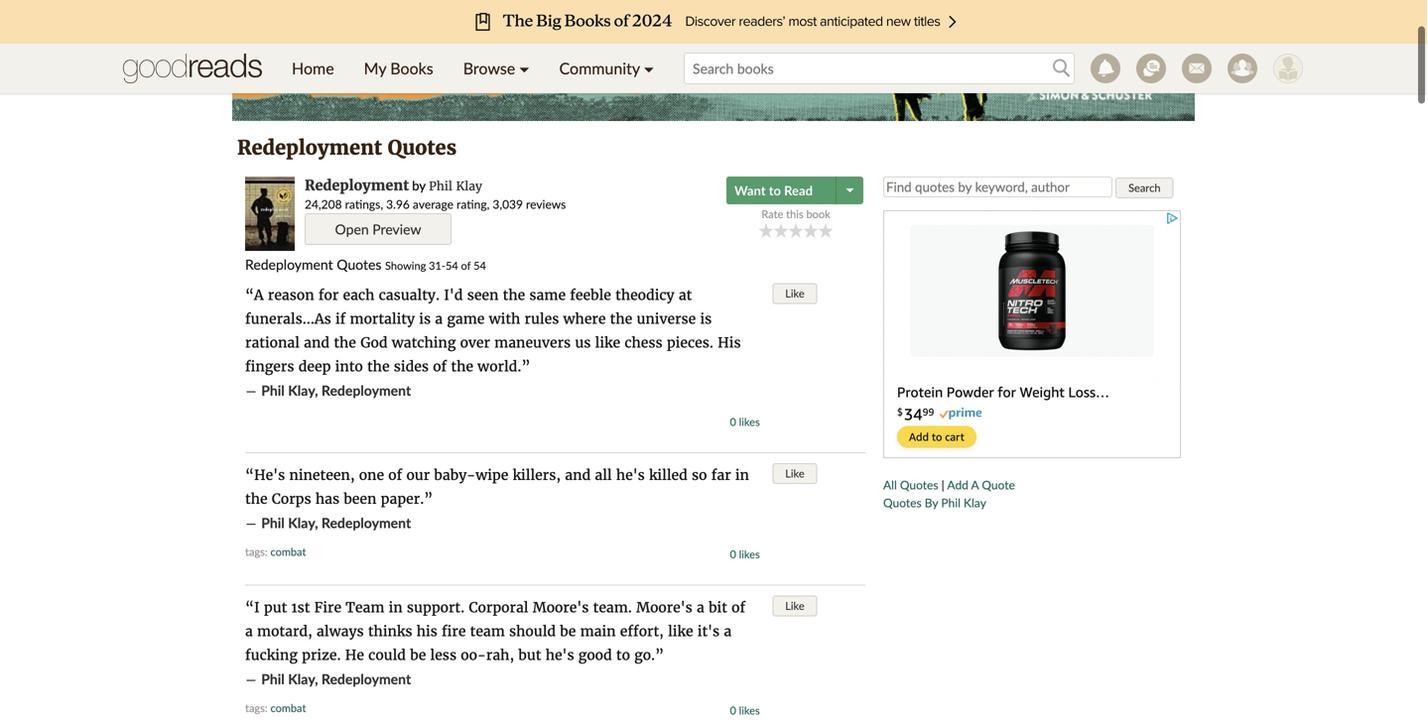 Task type: vqa. For each thing, say whether or not it's contained in the screenshot.
Recommendations
no



Task type: locate. For each thing, give the bounding box(es) containing it.
combat
[[270, 545, 306, 559], [270, 702, 306, 715]]

of left our
[[388, 466, 402, 484]]

seen
[[467, 286, 499, 304]]

pieces.
[[667, 334, 714, 352]]

3 like link from the top
[[772, 596, 817, 617]]

of
[[461, 259, 471, 272], [433, 358, 447, 376], [388, 466, 402, 484], [732, 599, 746, 617]]

1 ― from the top
[[245, 382, 257, 400]]

of inside the "he's nineteen, one of our baby-wipe killers, and all he's killed so far in the corps has been paper." ― phil klay, redeployment
[[388, 466, 402, 484]]

tags: for "he's nineteen, one of our baby-wipe killers, and all he's killed so far in the corps has been paper."
[[245, 545, 268, 559]]

2 likes from the top
[[739, 548, 760, 561]]

None submit
[[1116, 178, 1174, 199]]

3 likes from the top
[[739, 704, 760, 718]]

in up thinks
[[389, 599, 403, 617]]

phil inside "i put 1st fire team in support. corporal moore's team. moore's a bit of a motard, always thinks his fire team should be main effort, like it's a fucking prize. he could be less oo-rah, but he's good to go." ― phil klay, redeployment
[[261, 671, 285, 688]]

and left all
[[565, 466, 591, 484]]

1 horizontal spatial like
[[668, 623, 693, 641]]

3 0 likes link from the top
[[730, 704, 760, 718]]

menu
[[277, 44, 669, 93]]

he's right all
[[616, 466, 645, 484]]

of right 31-
[[461, 259, 471, 272]]

1 vertical spatial and
[[565, 466, 591, 484]]

1 vertical spatial 0
[[730, 548, 736, 561]]

0 likes
[[730, 415, 760, 429], [730, 548, 760, 561], [730, 704, 760, 718]]

god
[[360, 334, 388, 352]]

home
[[292, 59, 334, 78]]

phil inside the "he's nineteen, one of our baby-wipe killers, and all he's killed so far in the corps has been paper." ― phil klay, redeployment
[[261, 515, 285, 532]]

0 vertical spatial tags: combat
[[245, 545, 306, 559]]

Search for books to add to your shelves search field
[[684, 53, 1075, 84]]

0 vertical spatial combat
[[270, 545, 306, 559]]

he's right but
[[546, 647, 574, 665]]

klay, inside "a reason for each casualty. i'd seen the same feeble theodicy at funerals...as if mortality is a game with rules where the universe is rational and the god watching over maneuvers us like chess pieces. his fingers deep into the sides of the world." ― phil klay, redeployment
[[288, 382, 318, 399]]

2 like link from the top
[[772, 464, 817, 484]]

1 vertical spatial in
[[389, 599, 403, 617]]

― down fingers
[[245, 382, 257, 400]]

a right it's
[[724, 623, 732, 641]]

ratings,
[[345, 197, 383, 211]]

he's inside "i put 1st fire team in support. corporal moore's team. moore's a bit of a motard, always thinks his fire team should be main effort, like it's a fucking prize. he could be less oo-rah, but he's good to go." ― phil klay, redeployment
[[546, 647, 574, 665]]

0 vertical spatial like
[[785, 287, 805, 300]]

redeployment down into
[[322, 382, 411, 399]]

0 horizontal spatial to
[[616, 647, 630, 665]]

2 vertical spatial like
[[785, 599, 805, 613]]

he
[[345, 647, 364, 665]]

killed
[[649, 466, 688, 484]]

2 klay, from the top
[[288, 515, 318, 532]]

like link for "a reason for each casualty. i'd seen the same feeble theodicy at funerals...as if mortality is a game with rules where the universe is rational and the god watching over maneuvers us like chess pieces. his fingers deep into the sides of the world."
[[772, 283, 817, 304]]

2 vertical spatial 0 likes
[[730, 704, 760, 718]]

54
[[446, 259, 458, 272], [474, 259, 486, 272]]

a down "i
[[245, 623, 253, 641]]

1 vertical spatial like link
[[772, 464, 817, 484]]

advertisement element
[[232, 0, 1195, 121], [883, 210, 1181, 459]]

like
[[595, 334, 620, 352], [668, 623, 693, 641]]

1 horizontal spatial to
[[769, 183, 781, 199]]

klay, down corps
[[288, 515, 318, 532]]

is up watching
[[419, 310, 431, 328]]

0 vertical spatial he's
[[616, 466, 645, 484]]

deep
[[298, 358, 331, 376]]

1 vertical spatial like
[[785, 467, 805, 480]]

0 vertical spatial klay,
[[288, 382, 318, 399]]

i'd
[[444, 286, 463, 304]]

― down "he's
[[245, 515, 257, 532]]

1 horizontal spatial klay
[[964, 496, 987, 510]]

0 horizontal spatial 54
[[446, 259, 458, 272]]

like down this on the right of the page
[[785, 287, 805, 300]]

browse ▾
[[463, 59, 530, 78]]

showing
[[385, 259, 426, 272]]

and
[[304, 334, 330, 352], [565, 466, 591, 484]]

― inside "i put 1st fire team in support. corporal moore's team. moore's a bit of a motard, always thinks his fire team should be main effort, like it's a fucking prize. he could be less oo-rah, but he's good to go." ― phil klay, redeployment
[[245, 671, 257, 689]]

add a quote link
[[947, 478, 1015, 492]]

2 vertical spatial like link
[[772, 596, 817, 617]]

be left less
[[410, 647, 426, 665]]

―
[[245, 382, 257, 400], [245, 515, 257, 532], [245, 671, 257, 689]]

0 horizontal spatial be
[[410, 647, 426, 665]]

"i put 1st fire team in support. corporal moore's team. moore's a bit of a motard, always thinks his fire team should be main effort, like it's a fucking prize. he could be less oo-rah, but he's good to go." ― phil klay, redeployment
[[245, 599, 746, 689]]

phil down corps
[[261, 515, 285, 532]]

3 0 likes from the top
[[730, 704, 760, 718]]

combat link down corps
[[270, 545, 306, 559]]

by
[[925, 496, 938, 510]]

3 ― from the top
[[245, 671, 257, 689]]

tags: up "i
[[245, 545, 268, 559]]

baby-
[[434, 466, 476, 484]]

klay
[[456, 179, 482, 194], [964, 496, 987, 510]]

0 horizontal spatial he's
[[546, 647, 574, 665]]

be left main
[[560, 623, 576, 641]]

quotes for all quotes | add a quote quotes by phil klay
[[900, 478, 939, 492]]

1 likes from the top
[[739, 415, 760, 429]]

1 horizontal spatial moore's
[[636, 599, 693, 617]]

1 vertical spatial klay
[[964, 496, 987, 510]]

of right bit
[[732, 599, 746, 617]]

0 for far
[[730, 548, 736, 561]]

preview
[[372, 221, 421, 238]]

combat down fucking
[[270, 702, 306, 715]]

2 vertical spatial ―
[[245, 671, 257, 689]]

0 vertical spatial ―
[[245, 382, 257, 400]]

2 vertical spatial 0 likes link
[[730, 704, 760, 718]]

to
[[769, 183, 781, 199], [616, 647, 630, 665]]

0 vertical spatial to
[[769, 183, 781, 199]]

moore's up effort,
[[636, 599, 693, 617]]

1 tags: combat from the top
[[245, 545, 306, 559]]

like for "he's nineteen, one of our baby-wipe killers, and all he's killed so far in the corps has been paper."
[[785, 467, 805, 480]]

0 vertical spatial and
[[304, 334, 330, 352]]

2 0 likes from the top
[[730, 548, 760, 561]]

1 vertical spatial tags:
[[245, 702, 268, 715]]

2 vertical spatial 0
[[730, 704, 736, 718]]

1 combat from the top
[[270, 545, 306, 559]]

rules
[[525, 310, 559, 328]]

likes for "he's nineteen, one of our baby-wipe killers, and all he's killed so far in the corps has been paper."
[[739, 548, 760, 561]]

1 vertical spatial he's
[[546, 647, 574, 665]]

prize.
[[302, 647, 341, 665]]

1 vertical spatial combat link
[[270, 702, 306, 715]]

1 vertical spatial klay,
[[288, 515, 318, 532]]

to left the go."
[[616, 647, 630, 665]]

0 vertical spatial 0 likes link
[[730, 415, 760, 429]]

0 horizontal spatial in
[[389, 599, 403, 617]]

0 vertical spatial tags:
[[245, 545, 268, 559]]

quotes
[[388, 135, 457, 160], [337, 256, 382, 273], [900, 478, 939, 492], [883, 496, 922, 510]]

Find quotes by keyword, author text field
[[883, 177, 1113, 198]]

like right bit
[[785, 599, 805, 613]]

game
[[447, 310, 485, 328]]

killers,
[[513, 466, 561, 484]]

the down "he's
[[245, 490, 268, 508]]

quotes down all quotes link
[[883, 496, 922, 510]]

his
[[417, 623, 438, 641]]

0 horizontal spatial ▾
[[519, 59, 530, 78]]

all quotes | add a quote quotes by phil klay
[[883, 478, 1015, 510]]

1 like link from the top
[[772, 283, 817, 304]]

redeployment down been
[[322, 515, 411, 532]]

moore's
[[533, 599, 589, 617], [636, 599, 693, 617]]

to inside button
[[769, 183, 781, 199]]

like link down this on the right of the page
[[772, 283, 817, 304]]

notifications image
[[1091, 54, 1121, 83]]

is up pieces. in the top left of the page
[[700, 310, 712, 328]]

the
[[503, 286, 525, 304], [610, 310, 632, 328], [334, 334, 356, 352], [367, 358, 390, 376], [451, 358, 473, 376], [245, 490, 268, 508]]

▾ right browse
[[519, 59, 530, 78]]

all quotes link
[[883, 478, 939, 492]]

1 tags: from the top
[[245, 545, 268, 559]]

54 up i'd
[[446, 259, 458, 272]]

like link right bit
[[772, 596, 817, 617]]

in right far
[[735, 466, 749, 484]]

tags: combat down fucking
[[245, 702, 306, 715]]

0 vertical spatial combat link
[[270, 545, 306, 559]]

2 combat link from the top
[[270, 702, 306, 715]]

like link right far
[[772, 464, 817, 484]]

2 combat from the top
[[270, 702, 306, 715]]

0 vertical spatial in
[[735, 466, 749, 484]]

2 tags: combat from the top
[[245, 702, 306, 715]]

1 vertical spatial like
[[668, 623, 693, 641]]

klay, down the prize.
[[288, 671, 318, 688]]

0 likes for "he's nineteen, one of our baby-wipe killers, and all he's killed so far in the corps has been paper."
[[730, 548, 760, 561]]

tags:
[[245, 545, 268, 559], [245, 702, 268, 715]]

likes
[[739, 415, 760, 429], [739, 548, 760, 561], [739, 704, 760, 718]]

redeployment
[[237, 135, 382, 160], [305, 177, 409, 195], [245, 256, 333, 273], [322, 382, 411, 399], [322, 515, 411, 532], [322, 671, 411, 688]]

0 horizontal spatial like
[[595, 334, 620, 352]]

phil up average
[[429, 179, 452, 194]]

0 for of
[[730, 704, 736, 718]]

0 vertical spatial like
[[595, 334, 620, 352]]

0 vertical spatial likes
[[739, 415, 760, 429]]

phil inside redeployment by phil klay 24,208 ratings,   3.96   average rating, 3,039 reviews open preview
[[429, 179, 452, 194]]

redeployment up ratings,
[[305, 177, 409, 195]]

▾ right community on the left top
[[644, 59, 654, 78]]

phil inside all quotes | add a quote quotes by phil klay
[[941, 496, 961, 510]]

klay up rating,
[[456, 179, 482, 194]]

1 vertical spatial to
[[616, 647, 630, 665]]

1 horizontal spatial in
[[735, 466, 749, 484]]

he's inside the "he's nineteen, one of our baby-wipe killers, and all he's killed so far in the corps has been paper." ― phil klay, redeployment
[[616, 466, 645, 484]]

klay, inside "i put 1st fire team in support. corporal moore's team. moore's a bit of a motard, always thinks his fire team should be main effort, like it's a fucking prize. he could be less oo-rah, but he's good to go." ― phil klay, redeployment
[[288, 671, 318, 688]]

of inside "a reason for each casualty. i'd seen the same feeble theodicy at funerals...as if mortality is a game with rules where the universe is rational and the god watching over maneuvers us like chess pieces. his fingers deep into the sides of the world." ― phil klay, redeployment
[[433, 358, 447, 376]]

1 vertical spatial likes
[[739, 548, 760, 561]]

combat down corps
[[270, 545, 306, 559]]

friend requests image
[[1228, 54, 1258, 83]]

phil down fingers
[[261, 382, 285, 399]]

book
[[806, 207, 830, 221]]

main
[[580, 623, 616, 641]]

community
[[559, 59, 640, 78]]

tags: down fucking
[[245, 702, 268, 715]]

1 horizontal spatial he's
[[616, 466, 645, 484]]

he's
[[616, 466, 645, 484], [546, 647, 574, 665]]

the inside the "he's nineteen, one of our baby-wipe killers, and all he's killed so far in the corps has been paper." ― phil klay, redeployment
[[245, 490, 268, 508]]

2 0 from the top
[[730, 548, 736, 561]]

0 likes link
[[730, 415, 760, 429], [730, 548, 760, 561], [730, 704, 760, 718]]

of inside redeployment quotes showing 31-54 of 54
[[461, 259, 471, 272]]

redeployment link down the he
[[322, 671, 411, 688]]

like left it's
[[668, 623, 693, 641]]

quotes up by
[[900, 478, 939, 492]]

2 tags: from the top
[[245, 702, 268, 715]]

1 like from the top
[[785, 287, 805, 300]]

combat link for the
[[270, 545, 306, 559]]

quote
[[982, 478, 1015, 492]]

2 moore's from the left
[[636, 599, 693, 617]]

chess
[[625, 334, 663, 352]]

in
[[735, 466, 749, 484], [389, 599, 403, 617]]

like link for "he's nineteen, one of our baby-wipe killers, and all he's killed so far in the corps has been paper."
[[772, 464, 817, 484]]

phil
[[429, 179, 452, 194], [261, 382, 285, 399], [941, 496, 961, 510], [261, 515, 285, 532], [261, 671, 285, 688]]

moore's up should
[[533, 599, 589, 617]]

― inside the "he's nineteen, one of our baby-wipe killers, and all he's killed so far in the corps has been paper." ― phil klay, redeployment
[[245, 515, 257, 532]]

1 vertical spatial tags: combat
[[245, 702, 306, 715]]

2 0 likes link from the top
[[730, 548, 760, 561]]

combat for motard,
[[270, 702, 306, 715]]

redeployment link up ratings,
[[305, 177, 409, 195]]

1 vertical spatial ―
[[245, 515, 257, 532]]

a left game
[[435, 310, 443, 328]]

3 0 from the top
[[730, 704, 736, 718]]

tags: combat
[[245, 545, 306, 559], [245, 702, 306, 715]]

1 horizontal spatial is
[[700, 310, 712, 328]]

0 vertical spatial like link
[[772, 283, 817, 304]]

2 54 from the left
[[474, 259, 486, 272]]

2 ― from the top
[[245, 515, 257, 532]]

like right far
[[785, 467, 805, 480]]

quotes up by on the top of page
[[388, 135, 457, 160]]

redeployment link down been
[[322, 515, 411, 532]]

1 horizontal spatial be
[[560, 623, 576, 641]]

and up deep
[[304, 334, 330, 352]]

like link for "i put 1st fire team in support. corporal moore's team. moore's a bit of a motard, always thinks his fire team should be main effort, like it's a fucking prize. he could be less oo-rah, but he's good to go."
[[772, 596, 817, 617]]

1 klay, from the top
[[288, 382, 318, 399]]

0 horizontal spatial moore's
[[533, 599, 589, 617]]

2 vertical spatial likes
[[739, 704, 760, 718]]

phil down fucking
[[261, 671, 285, 688]]

"a reason for each casualty. i'd seen the same feeble theodicy at funerals...as if mortality is a game with rules where the universe is rational and the god watching over maneuvers us like chess pieces. his fingers deep into the sides of the world." ― phil klay, redeployment
[[245, 286, 741, 400]]

3 like from the top
[[785, 599, 805, 613]]

tags: combat down corps
[[245, 545, 306, 559]]

always
[[317, 623, 364, 641]]

1 combat link from the top
[[270, 545, 306, 559]]

community ▾
[[559, 59, 654, 78]]

put
[[264, 599, 287, 617]]

like right us at left
[[595, 334, 620, 352]]

1 ▾ from the left
[[519, 59, 530, 78]]

quotes up the each
[[337, 256, 382, 273]]

54 up the seen
[[474, 259, 486, 272]]

corps
[[272, 490, 311, 508]]

combat link down fucking
[[270, 702, 306, 715]]

of right sides
[[433, 358, 447, 376]]

0 horizontal spatial is
[[419, 310, 431, 328]]

tags: for "i put 1st fire team in support. corporal moore's team. moore's a bit of a motard, always thinks his fire team should be main effort, like it's a fucking prize. he could be less oo-rah, but he's good to go."
[[245, 702, 268, 715]]

has
[[315, 490, 340, 508]]

0 likes for "i put 1st fire team in support. corporal moore's team. moore's a bit of a motard, always thinks his fire team should be main effort, like it's a fucking prize. he could be less oo-rah, but he's good to go."
[[730, 704, 760, 718]]

a left bit
[[697, 599, 705, 617]]

3 klay, from the top
[[288, 671, 318, 688]]

0 vertical spatial klay
[[456, 179, 482, 194]]

1 horizontal spatial ▾
[[644, 59, 654, 78]]

0 vertical spatial 0
[[730, 415, 736, 429]]

1 horizontal spatial 54
[[474, 259, 486, 272]]

for
[[318, 286, 339, 304]]

0 vertical spatial be
[[560, 623, 576, 641]]

could
[[368, 647, 406, 665]]

redeployment link down into
[[322, 382, 411, 399]]

the down over
[[451, 358, 473, 376]]

0 horizontal spatial and
[[304, 334, 330, 352]]

like
[[785, 287, 805, 300], [785, 467, 805, 480], [785, 599, 805, 613]]

funerals...as
[[245, 310, 331, 328]]

oo-
[[461, 647, 486, 665]]

0 vertical spatial 0 likes
[[730, 415, 760, 429]]

2 like from the top
[[785, 467, 805, 480]]

0 horizontal spatial klay
[[456, 179, 482, 194]]

klay down "a"
[[964, 496, 987, 510]]

phil down add
[[941, 496, 961, 510]]

― down fucking
[[245, 671, 257, 689]]

redeployment down the he
[[322, 671, 411, 688]]

where
[[563, 310, 606, 328]]

1 vertical spatial 0 likes link
[[730, 548, 760, 561]]

redeployment up 24,208
[[237, 135, 382, 160]]

been
[[344, 490, 377, 508]]

quotes by phil klay link
[[883, 496, 987, 510]]

combat link for motard,
[[270, 702, 306, 715]]

2 ▾ from the left
[[644, 59, 654, 78]]

to left read
[[769, 183, 781, 199]]

1 vertical spatial combat
[[270, 702, 306, 715]]

1 vertical spatial be
[[410, 647, 426, 665]]

klay, down deep
[[288, 382, 318, 399]]

1 horizontal spatial and
[[565, 466, 591, 484]]

2 vertical spatial klay,
[[288, 671, 318, 688]]

2 is from the left
[[700, 310, 712, 328]]

1 vertical spatial 0 likes
[[730, 548, 760, 561]]

open
[[335, 221, 369, 238]]



Task type: describe. For each thing, give the bounding box(es) containing it.
menu containing home
[[277, 44, 669, 93]]

so
[[692, 466, 707, 484]]

open preview link
[[305, 213, 452, 245]]

klay inside all quotes | add a quote quotes by phil klay
[[964, 496, 987, 510]]

read
[[784, 183, 813, 199]]

1 moore's from the left
[[533, 599, 589, 617]]

1st
[[291, 599, 310, 617]]

my group discussions image
[[1136, 54, 1166, 83]]

far
[[711, 466, 731, 484]]

1 0 likes link from the top
[[730, 415, 760, 429]]

the up chess
[[610, 310, 632, 328]]

1 0 likes from the top
[[730, 415, 760, 429]]

at
[[679, 286, 692, 304]]

3.96
[[386, 197, 410, 211]]

paper."
[[381, 490, 433, 508]]

all
[[883, 478, 897, 492]]

redeployment inside "a reason for each casualty. i'd seen the same feeble theodicy at funerals...as if mortality is a game with rules where the universe is rational and the god watching over maneuvers us like chess pieces. his fingers deep into the sides of the world." ― phil klay, redeployment
[[322, 382, 411, 399]]

browse
[[463, 59, 515, 78]]

nineteen,
[[289, 466, 355, 484]]

all
[[595, 466, 612, 484]]

world."
[[478, 358, 530, 376]]

redeployment quotes
[[237, 135, 457, 160]]

in inside the "he's nineteen, one of our baby-wipe killers, and all he's killed so far in the corps has been paper." ― phil klay, redeployment
[[735, 466, 749, 484]]

the down god
[[367, 358, 390, 376]]

redeployment inside redeployment by phil klay 24,208 ratings,   3.96   average rating, 3,039 reviews open preview
[[305, 177, 409, 195]]

corporal
[[469, 599, 529, 617]]

team
[[346, 599, 385, 617]]

redeployment link for each
[[322, 382, 411, 399]]

should
[[509, 623, 556, 641]]

the up into
[[334, 334, 356, 352]]

fire
[[442, 623, 466, 641]]

▾ for community ▾
[[644, 59, 654, 78]]

― inside "a reason for each casualty. i'd seen the same feeble theodicy at funerals...as if mortality is a game with rules where the universe is rational and the god watching over maneuvers us like chess pieces. his fingers deep into the sides of the world." ― phil klay, redeployment
[[245, 382, 257, 400]]

thinks
[[368, 623, 412, 641]]

and inside the "he's nineteen, one of our baby-wipe killers, and all he's killed so far in the corps has been paper." ― phil klay, redeployment
[[565, 466, 591, 484]]

sides
[[394, 358, 429, 376]]

likes for "i put 1st fire team in support. corporal moore's team. moore's a bit of a motard, always thinks his fire team should be main effort, like it's a fucking prize. he could be less oo-rah, but he's good to go."
[[739, 704, 760, 718]]

klay inside redeployment by phil klay 24,208 ratings,   3.96   average rating, 3,039 reviews open preview
[[456, 179, 482, 194]]

0 likes link for "he's nineteen, one of our baby-wipe killers, and all he's killed so far in the corps has been paper."
[[730, 548, 760, 561]]

redeployment inside the "he's nineteen, one of our baby-wipe killers, and all he's killed so far in the corps has been paper." ― phil klay, redeployment
[[322, 515, 411, 532]]

reason
[[268, 286, 314, 304]]

average
[[413, 197, 454, 211]]

effort,
[[620, 623, 664, 641]]

31-
[[429, 259, 446, 272]]

1 is from the left
[[419, 310, 431, 328]]

casualty.
[[379, 286, 440, 304]]

1 54 from the left
[[446, 259, 458, 272]]

like for "a reason for each casualty. i'd seen the same feeble theodicy at funerals...as if mortality is a game with rules where the universe is rational and the god watching over maneuvers us like chess pieces. his fingers deep into the sides of the world."
[[785, 287, 805, 300]]

inbox image
[[1182, 54, 1212, 83]]

but
[[518, 647, 541, 665]]

redeployment link for fire
[[322, 671, 411, 688]]

want to read
[[734, 183, 813, 199]]

support.
[[407, 599, 465, 617]]

go."
[[634, 647, 664, 665]]

redeployment inside "i put 1st fire team in support. corporal moore's team. moore's a bit of a motard, always thinks his fire team should be main effort, like it's a fucking prize. he could be less oo-rah, but he's good to go." ― phil klay, redeployment
[[322, 671, 411, 688]]

"he's
[[245, 466, 285, 484]]

mortality
[[350, 310, 415, 328]]

the up with
[[503, 286, 525, 304]]

home link
[[277, 44, 349, 93]]

my books link
[[349, 44, 448, 93]]

redeployment link for of
[[322, 515, 411, 532]]

into
[[335, 358, 363, 376]]

motard,
[[257, 623, 312, 641]]

fucking
[[245, 647, 298, 665]]

this
[[786, 207, 804, 221]]

rating,
[[457, 197, 490, 211]]

rah,
[[486, 647, 514, 665]]

bit
[[709, 599, 727, 617]]

0 likes link for "i put 1st fire team in support. corporal moore's team. moore's a bit of a motard, always thinks his fire team should be main effort, like it's a fucking prize. he could be less oo-rah, but he's good to go."
[[730, 704, 760, 718]]

browse ▾ button
[[448, 44, 544, 93]]

his
[[718, 334, 741, 352]]

redeployment image
[[245, 177, 295, 251]]

less
[[430, 647, 457, 665]]

Search books text field
[[684, 53, 1075, 84]]

in inside "i put 1st fire team in support. corporal moore's team. moore's a bit of a motard, always thinks his fire team should be main effort, like it's a fucking prize. he could be less oo-rah, but he's good to go." ― phil klay, redeployment
[[389, 599, 403, 617]]

reviews
[[526, 197, 566, 211]]

tags: combat for "i put 1st fire team in support. corporal moore's team. moore's a bit of a motard, always thinks his fire team should be main effort, like it's a fucking prize. he could be less oo-rah, but he's good to go."
[[245, 702, 306, 715]]

redeployment by phil klay 24,208 ratings,   3.96   average rating, 3,039 reviews open preview
[[305, 177, 566, 238]]

like inside "a reason for each casualty. i'd seen the same feeble theodicy at funerals...as if mortality is a game with rules where the universe is rational and the god watching over maneuvers us like chess pieces. his fingers deep into the sides of the world." ― phil klay, redeployment
[[595, 334, 620, 352]]

fingers
[[245, 358, 294, 376]]

add
[[947, 478, 969, 492]]

24,208
[[305, 197, 342, 211]]

my
[[364, 59, 386, 78]]

by
[[412, 178, 426, 194]]

a inside "a reason for each casualty. i'd seen the same feeble theodicy at funerals...as if mortality is a game with rules where the universe is rational and the god watching over maneuvers us like chess pieces. his fingers deep into the sides of the world." ― phil klay, redeployment
[[435, 310, 443, 328]]

it's
[[698, 623, 720, 641]]

wipe
[[476, 466, 509, 484]]

tags: combat for "he's nineteen, one of our baby-wipe killers, and all he's killed so far in the corps has been paper."
[[245, 545, 306, 559]]

same
[[529, 286, 566, 304]]

universe
[[637, 310, 696, 328]]

redeployment up reason at the top left of page
[[245, 256, 333, 273]]

klay, inside the "he's nineteen, one of our baby-wipe killers, and all he's killed so far in the corps has been paper." ― phil klay, redeployment
[[288, 515, 318, 532]]

1 vertical spatial advertisement element
[[883, 210, 1181, 459]]

like for "i put 1st fire team in support. corporal moore's team. moore's a bit of a motard, always thinks his fire team should be main effort, like it's a fucking prize. he could be less oo-rah, but he's good to go."
[[785, 599, 805, 613]]

watching
[[392, 334, 456, 352]]

rate this book
[[762, 207, 830, 221]]

one
[[359, 466, 384, 484]]

to inside "i put 1st fire team in support. corporal moore's team. moore's a bit of a motard, always thinks his fire team should be main effort, like it's a fucking prize. he could be less oo-rah, but he's good to go." ― phil klay, redeployment
[[616, 647, 630, 665]]

maneuvers
[[494, 334, 571, 352]]

1 0 from the top
[[730, 415, 736, 429]]

3,039
[[493, 197, 523, 211]]

combat for the
[[270, 545, 306, 559]]

rational
[[245, 334, 300, 352]]

want to read button
[[727, 177, 839, 204]]

"he's nineteen, one of our baby-wipe killers, and all he's killed so far in the corps has been paper." ― phil klay, redeployment
[[245, 466, 749, 532]]

community ▾ button
[[544, 44, 669, 93]]

like inside "i put 1st fire team in support. corporal moore's team. moore's a bit of a motard, always thinks his fire team should be main effort, like it's a fucking prize. he could be less oo-rah, but he's good to go." ― phil klay, redeployment
[[668, 623, 693, 641]]

redeployment quotes showing 31-54 of 54
[[245, 256, 486, 273]]

quotes for redeployment quotes showing 31-54 of 54
[[337, 256, 382, 273]]

sam green image
[[1273, 54, 1303, 83]]

rate
[[762, 207, 783, 221]]

theodicy
[[615, 286, 675, 304]]

and inside "a reason for each casualty. i'd seen the same feeble theodicy at funerals...as if mortality is a game with rules where the universe is rational and the god watching over maneuvers us like chess pieces. his fingers deep into the sides of the world." ― phil klay, redeployment
[[304, 334, 330, 352]]

good
[[578, 647, 612, 665]]

books
[[390, 59, 433, 78]]

of inside "i put 1st fire team in support. corporal moore's team. moore's a bit of a motard, always thinks his fire team should be main effort, like it's a fucking prize. he could be less oo-rah, but he's good to go." ― phil klay, redeployment
[[732, 599, 746, 617]]

each
[[343, 286, 375, 304]]

|
[[942, 478, 945, 492]]

0 vertical spatial advertisement element
[[232, 0, 1195, 121]]

quotes for redeployment quotes
[[388, 135, 457, 160]]

our
[[406, 466, 430, 484]]

my books
[[364, 59, 433, 78]]

phil inside "a reason for each casualty. i'd seen the same feeble theodicy at funerals...as if mortality is a game with rules where the universe is rational and the god watching over maneuvers us like chess pieces. his fingers deep into the sides of the world." ― phil klay, redeployment
[[261, 382, 285, 399]]

▾ for browse ▾
[[519, 59, 530, 78]]



